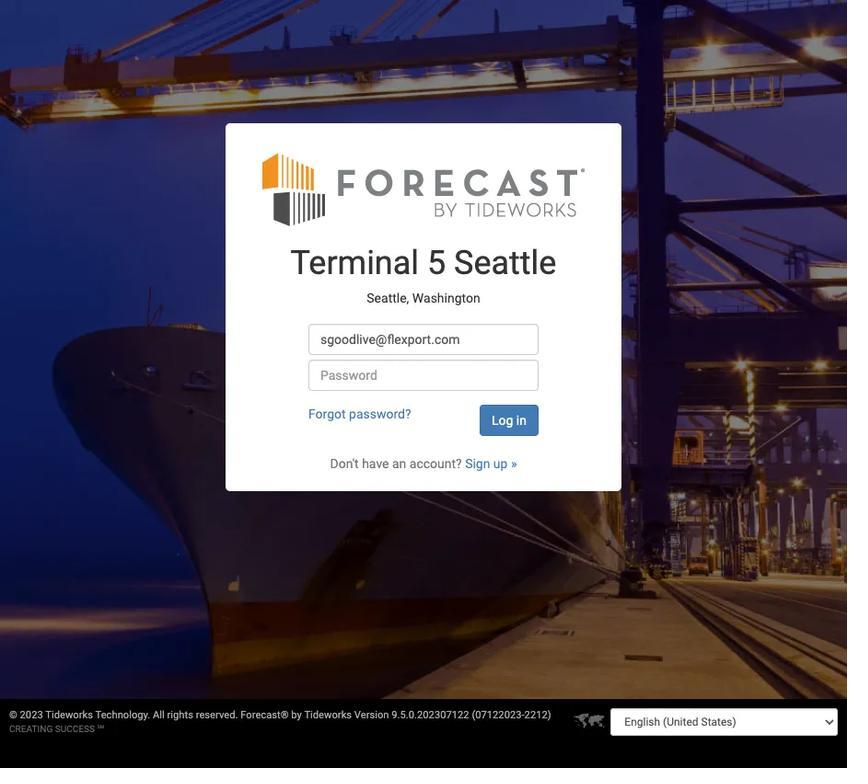 Task type: describe. For each thing, give the bounding box(es) containing it.
up
[[493, 457, 508, 471]]

9.5.0.202307122
[[392, 710, 469, 722]]

reserved.
[[196, 710, 238, 722]]

»
[[511, 457, 517, 471]]

version
[[354, 710, 389, 722]]

all
[[153, 710, 165, 722]]

terminal 5 seattle seattle, washington
[[291, 244, 557, 305]]

2212)
[[525, 710, 551, 722]]

© 2023 tideworks technology. all rights reserved. forecast® by tideworks version 9.5.0.202307122 (07122023-2212) creating success ℠
[[9, 710, 551, 735]]

have
[[362, 457, 389, 471]]

log in button
[[480, 405, 539, 436]]

forgot password? log in
[[308, 407, 527, 428]]

sign
[[465, 457, 490, 471]]

log
[[492, 413, 513, 428]]

password?
[[349, 407, 411, 422]]

technology.
[[95, 710, 150, 722]]

℠
[[97, 725, 104, 735]]

Email or username text field
[[308, 324, 539, 355]]



Task type: vqa. For each thing, say whether or not it's contained in the screenshot.
the leftmost -
no



Task type: locate. For each thing, give the bounding box(es) containing it.
account?
[[410, 457, 462, 471]]

success
[[55, 725, 95, 735]]

in
[[516, 413, 527, 428]]

5
[[427, 244, 446, 283]]

tideworks up success
[[45, 710, 93, 722]]

don't have an account? sign up »
[[330, 457, 517, 471]]

©
[[9, 710, 17, 722]]

tideworks
[[45, 710, 93, 722], [304, 710, 352, 722]]

2023
[[20, 710, 43, 722]]

creating
[[9, 725, 53, 735]]

seattle
[[454, 244, 557, 283]]

2 tideworks from the left
[[304, 710, 352, 722]]

sign up » link
[[465, 457, 517, 471]]

tideworks right by in the bottom of the page
[[304, 710, 352, 722]]

forgot
[[308, 407, 346, 422]]

terminal
[[291, 244, 419, 283]]

0 horizontal spatial tideworks
[[45, 710, 93, 722]]

Password password field
[[308, 360, 539, 391]]

rights
[[167, 710, 193, 722]]

forgot password? link
[[308, 407, 411, 422]]

don't
[[330, 457, 359, 471]]

washington
[[412, 291, 480, 305]]

an
[[392, 457, 406, 471]]

seattle,
[[367, 291, 409, 305]]

(07122023-
[[472, 710, 525, 722]]

forecast®
[[241, 710, 289, 722]]

1 tideworks from the left
[[45, 710, 93, 722]]

by
[[291, 710, 302, 722]]

1 horizontal spatial tideworks
[[304, 710, 352, 722]]

forecast® by tideworks image
[[262, 151, 585, 227]]



